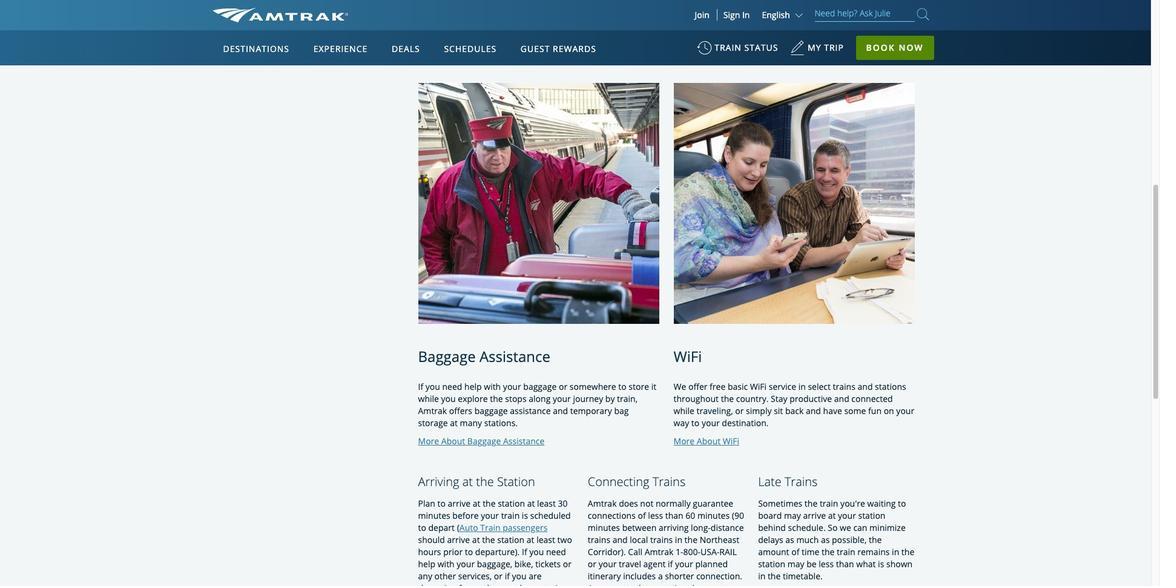 Task type: locate. For each thing, give the bounding box(es) containing it.
guarantee
[[693, 498, 734, 510]]

we
[[840, 522, 852, 534]]

if up storage
[[418, 381, 424, 393]]

1 horizontal spatial baggage
[[524, 381, 557, 393]]

1 horizontal spatial if
[[668, 559, 673, 570]]

1 horizontal spatial of
[[792, 547, 800, 558]]

the up departure).
[[482, 535, 495, 546]]

1 vertical spatial may
[[788, 559, 805, 570]]

0 vertical spatial less
[[648, 510, 663, 522]]

your up services,
[[457, 559, 475, 570]]

stations
[[875, 381, 907, 393]]

connected
[[852, 393, 893, 405]]

1 vertical spatial while
[[674, 405, 695, 417]]

the down free
[[721, 393, 734, 405]]

as left much
[[786, 535, 795, 546]]

station
[[497, 474, 535, 490]]

depart
[[429, 522, 455, 534]]

about down traveling,
[[697, 436, 721, 447]]

assistance up "stops along"
[[480, 347, 551, 367]]

country.
[[736, 393, 769, 405]]

application
[[257, 101, 548, 271]]

more about baggage assistance
[[418, 436, 545, 447]]

need up tickets
[[546, 547, 566, 558]]

1 horizontal spatial wifi
[[723, 436, 740, 447]]

0 horizontal spatial need
[[443, 381, 462, 393]]

auto
[[460, 522, 478, 534]]

or right tickets
[[563, 559, 572, 570]]

is inside sometimes the train you're waiting to board may arrive at your station behind schedule. so we can minimize delays as much as possible, the amount of time the train remains in the station may be less than what is shown in the timetable.
[[878, 559, 885, 570]]

1 horizontal spatial need
[[546, 547, 566, 558]]

1 horizontal spatial less
[[819, 559, 834, 570]]

in
[[799, 381, 806, 393], [675, 535, 683, 546], [892, 547, 900, 558], [759, 571, 766, 582]]

trains up corridor).
[[588, 535, 611, 546]]

planned
[[696, 559, 728, 570]]

least inside plan to arrive at the station at least 30 minutes before your train is scheduled to depart (
[[537, 498, 556, 510]]

trains up normally
[[653, 474, 686, 490]]

1 vertical spatial arrive
[[804, 510, 826, 522]]

amtrak up agent
[[645, 547, 674, 558]]

trains down arriving
[[651, 535, 673, 546]]

1 horizontal spatial with
[[484, 381, 501, 393]]

1 horizontal spatial if
[[522, 547, 527, 558]]

auto train passengers should arrive at the station at least two hours prior to departure). if you need help with your baggage, bike, tickets or any other services, or if you are departing from a large or busy stat
[[418, 522, 572, 586]]

to up train,
[[619, 381, 627, 393]]

assistance
[[480, 347, 551, 367], [503, 436, 545, 447]]

1 about from the left
[[441, 436, 465, 447]]

wifi up the country. on the right of the page
[[750, 381, 767, 393]]

your inside sometimes the train you're waiting to board may arrive at your station behind schedule. so we can minimize delays as much as possible, the amount of time the train remains in the station may be less than what is shown in the timetable.
[[838, 510, 856, 522]]

1 horizontal spatial than
[[836, 559, 855, 570]]

0 vertical spatial of
[[638, 510, 646, 522]]

baggage down the many
[[468, 436, 501, 447]]

2 vertical spatial wifi
[[723, 436, 740, 447]]

while inside if you need help with your baggage or somewhere to store it while you explore the stops along your journey by train, amtrak offers baggage assistance and temporary bag storage at many stations.
[[418, 393, 439, 405]]

with inside "auto train passengers should arrive at the station at least two hours prior to departure). if you need help with your baggage, bike, tickets or any other services, or if you are departing from a large or busy stat"
[[438, 559, 455, 570]]

you up tickets
[[530, 547, 544, 558]]

your up "stops along"
[[503, 381, 521, 393]]

0 horizontal spatial minutes
[[418, 510, 451, 522]]

your up auto train passengers link at the left bottom
[[481, 510, 499, 522]]

arrive up before
[[448, 498, 471, 510]]

Please enter your search item search field
[[815, 6, 915, 22]]

1 horizontal spatial as
[[821, 535, 830, 546]]

in inside amtrak does not normally guarantee connections of less than 60 minutes (90 minutes between arriving long-distance trains and local trains in the northeast corridor). call amtrak 1-800-usa-rail or your travel agent if your planned itinerary includes a shorter connection. a guaranteed connection d
[[675, 535, 683, 546]]

0 horizontal spatial help
[[418, 559, 436, 570]]

at up scheduled
[[527, 498, 535, 510]]

english
[[762, 9, 790, 21]]

deals button
[[387, 32, 425, 66]]

may down the sometimes
[[784, 510, 801, 522]]

0 vertical spatial help
[[465, 381, 482, 393]]

1 horizontal spatial a
[[658, 571, 663, 582]]

banner
[[0, 0, 1152, 280]]

0 vertical spatial arrive
[[448, 498, 471, 510]]

basic
[[728, 381, 748, 393]]

arrive up schedule.
[[804, 510, 826, 522]]

about for wifi
[[697, 436, 721, 447]]

train left you're
[[820, 498, 839, 510]]

2 about from the left
[[697, 436, 721, 447]]

at up before
[[473, 498, 481, 510]]

journey
[[573, 393, 603, 405]]

0 horizontal spatial about
[[441, 436, 465, 447]]

minutes
[[418, 510, 451, 522], [698, 510, 730, 522], [588, 522, 620, 534]]

less inside sometimes the train you're waiting to board may arrive at your station behind schedule. so we can minimize delays as much as possible, the amount of time the train remains in the station may be less than what is shown in the timetable.
[[819, 559, 834, 570]]

0 vertical spatial baggage
[[418, 347, 476, 367]]

1 vertical spatial than
[[836, 559, 855, 570]]

if down baggage, bike,
[[505, 571, 510, 582]]

than left what
[[836, 559, 855, 570]]

of inside amtrak does not normally guarantee connections of less than 60 minutes (90 minutes between arriving long-distance trains and local trains in the northeast corridor). call amtrak 1-800-usa-rail or your travel agent if your planned itinerary includes a shorter connection. a guaranteed connection d
[[638, 510, 646, 522]]

it
[[652, 381, 657, 393]]

about down the many
[[441, 436, 465, 447]]

amtrak image
[[212, 8, 348, 22]]

need up explore
[[443, 381, 462, 393]]

can
[[854, 522, 868, 534]]

includes
[[623, 571, 656, 582]]

and right 'assistance'
[[553, 405, 568, 417]]

way
[[674, 418, 690, 429]]

free
[[710, 381, 726, 393]]

select
[[808, 381, 831, 393]]

2 more from the left
[[674, 436, 695, 447]]

in up productive on the bottom right of page
[[799, 381, 806, 393]]

amtrak up storage
[[418, 405, 447, 417]]

more down storage
[[418, 436, 439, 447]]

need inside if you need help with your baggage or somewhere to store it while you explore the stops along your journey by train, amtrak offers baggage assistance and temporary bag storage at many stations.
[[443, 381, 462, 393]]

may up timetable.
[[788, 559, 805, 570]]

your left the journey
[[553, 393, 571, 405]]

0 horizontal spatial more
[[418, 436, 439, 447]]

0 vertical spatial may
[[784, 510, 801, 522]]

0 horizontal spatial while
[[418, 393, 439, 405]]

deals
[[392, 43, 420, 55]]

and
[[858, 381, 873, 393], [835, 393, 850, 405], [553, 405, 568, 417], [806, 405, 821, 417], [613, 535, 628, 546]]

2 as from the left
[[821, 535, 830, 546]]

trains right "select"
[[833, 381, 856, 393]]

trains inside we offer free basic wifi service in select trains and stations throughout the country. stay productive and connected while traveling, or simply sit back and have some fun on your way to your destination.
[[833, 381, 856, 393]]

1 vertical spatial baggage
[[475, 405, 508, 417]]

station inside plan to arrive at the station at least 30 minutes before your train is scheduled to depart (
[[498, 498, 525, 510]]

traveling,
[[697, 405, 733, 417]]

sign in button
[[724, 9, 750, 21]]

to right way
[[692, 418, 700, 429]]

0 horizontal spatial if
[[505, 571, 510, 582]]

1 horizontal spatial trains
[[785, 474, 818, 490]]

(90
[[732, 510, 744, 522]]

help up the any on the left bottom
[[418, 559, 436, 570]]

trains
[[653, 474, 686, 490], [785, 474, 818, 490]]

of left time
[[792, 547, 800, 558]]

trains up the sometimes
[[785, 474, 818, 490]]

to right plan on the bottom left
[[438, 498, 446, 510]]

more for wifi
[[674, 436, 695, 447]]

your
[[503, 381, 521, 393], [553, 393, 571, 405], [897, 405, 915, 417], [702, 418, 720, 429], [481, 510, 499, 522], [838, 510, 856, 522], [457, 559, 475, 570], [599, 559, 617, 570], [675, 559, 694, 570]]

amtrak does not normally guarantee connections of less than 60 minutes (90 minutes between arriving long-distance trains and local trains in the northeast corridor). call amtrak 1-800-usa-rail or your travel agent if your planned itinerary includes a shorter connection. a guaranteed connection d
[[588, 498, 744, 586]]

your up "we"
[[838, 510, 856, 522]]

arrive inside sometimes the train you're waiting to board may arrive at your station behind schedule. so we can minimize delays as much as possible, the amount of time the train remains in the station may be less than what is shown in the timetable.
[[804, 510, 826, 522]]

the up 800-
[[685, 535, 698, 546]]

1 vertical spatial a
[[480, 583, 485, 586]]

distance
[[711, 522, 744, 534]]

delays
[[759, 535, 784, 546]]

0 horizontal spatial than
[[666, 510, 684, 522]]

1 more from the left
[[418, 436, 439, 447]]

0 horizontal spatial trains
[[653, 474, 686, 490]]

baggage up stations.
[[475, 405, 508, 417]]

1 horizontal spatial more
[[674, 436, 695, 447]]

0 vertical spatial a
[[658, 571, 663, 582]]

throughout
[[674, 393, 719, 405]]

1 vertical spatial of
[[792, 547, 800, 558]]

least left two
[[537, 535, 555, 546]]

while up storage
[[418, 393, 439, 405]]

or inside amtrak does not normally guarantee connections of less than 60 minutes (90 minutes between arriving long-distance trains and local trains in the northeast corridor). call amtrak 1-800-usa-rail or your travel agent if your planned itinerary includes a shorter connection. a guaranteed connection d
[[588, 559, 597, 570]]

trains for connecting trains
[[653, 474, 686, 490]]

have
[[824, 405, 843, 417]]

if up "shorter"
[[668, 559, 673, 570]]

1 horizontal spatial is
[[878, 559, 885, 570]]

at up the "so"
[[828, 510, 836, 522]]

0 vertical spatial baggage
[[524, 381, 557, 393]]

busy
[[520, 583, 539, 586]]

your up "shorter"
[[675, 559, 694, 570]]

book now button
[[856, 36, 934, 60]]

the right explore
[[490, 393, 503, 405]]

to right waiting
[[898, 498, 907, 510]]

1-
[[676, 547, 684, 558]]

arriving at the station
[[418, 474, 535, 490]]

is up train passengers
[[522, 510, 528, 522]]

with up other
[[438, 559, 455, 570]]

0 vertical spatial than
[[666, 510, 684, 522]]

0 vertical spatial is
[[522, 510, 528, 522]]

minutes down guarantee
[[698, 510, 730, 522]]

the up shown
[[902, 547, 915, 558]]

0 horizontal spatial as
[[786, 535, 795, 546]]

0 horizontal spatial with
[[438, 559, 455, 570]]

itinerary
[[588, 571, 621, 582]]

help up explore
[[465, 381, 482, 393]]

2 vertical spatial amtrak
[[645, 547, 674, 558]]

0 horizontal spatial of
[[638, 510, 646, 522]]

0 vertical spatial wifi
[[674, 347, 702, 367]]

0 vertical spatial need
[[443, 381, 462, 393]]

wifi down destination.
[[723, 436, 740, 447]]

1 vertical spatial train
[[501, 510, 520, 522]]

a
[[658, 571, 663, 582], [480, 583, 485, 586]]

1 horizontal spatial about
[[697, 436, 721, 447]]

1 vertical spatial need
[[546, 547, 566, 558]]

0 vertical spatial amtrak
[[418, 405, 447, 417]]

two
[[558, 535, 572, 546]]

least inside "auto train passengers should arrive at the station at least two hours prior to departure). if you need help with your baggage, bike, tickets or any other services, or if you are departing from a large or busy stat"
[[537, 535, 555, 546]]

less right the be
[[819, 559, 834, 570]]

your right on
[[897, 405, 915, 417]]

1 vertical spatial if
[[522, 547, 527, 558]]

a down services,
[[480, 583, 485, 586]]

1 vertical spatial less
[[819, 559, 834, 570]]

connections
[[588, 510, 636, 522]]

by
[[606, 393, 615, 405]]

while
[[418, 393, 439, 405], [674, 405, 695, 417]]

about
[[441, 436, 465, 447], [697, 436, 721, 447]]

least up scheduled
[[537, 498, 556, 510]]

1 vertical spatial if
[[505, 571, 510, 582]]

0 horizontal spatial if
[[418, 381, 424, 393]]

wifi up we
[[674, 347, 702, 367]]

you
[[426, 381, 440, 393], [441, 393, 456, 405], [530, 547, 544, 558], [512, 571, 527, 582]]

train up train passengers
[[501, 510, 520, 522]]

1 horizontal spatial while
[[674, 405, 695, 417]]

0 vertical spatial if
[[668, 559, 673, 570]]

the
[[490, 393, 503, 405], [721, 393, 734, 405], [476, 474, 494, 490], [483, 498, 496, 510], [805, 498, 818, 510], [482, 535, 495, 546], [685, 535, 698, 546], [869, 535, 882, 546], [822, 547, 835, 558], [902, 547, 915, 558], [768, 571, 781, 582]]

to right prior
[[465, 547, 473, 558]]

0 vertical spatial with
[[484, 381, 501, 393]]

2 horizontal spatial amtrak
[[645, 547, 674, 558]]

northeast
[[700, 535, 740, 546]]

a inside "auto train passengers should arrive at the station at least two hours prior to departure). if you need help with your baggage, bike, tickets or any other services, or if you are departing from a large or busy stat"
[[480, 583, 485, 586]]

less
[[648, 510, 663, 522], [819, 559, 834, 570]]

the inside "auto train passengers should arrive at the station at least two hours prior to departure). if you need help with your baggage, bike, tickets or any other services, or if you are departing from a large or busy stat"
[[482, 535, 495, 546]]

more down way
[[674, 436, 695, 447]]

0 vertical spatial assistance
[[480, 347, 551, 367]]

or up destination.
[[736, 405, 744, 417]]

in
[[743, 9, 750, 21]]

station down amount
[[759, 559, 786, 570]]

baggage up explore
[[418, 347, 476, 367]]

in inside we offer free basic wifi service in select trains and stations throughout the country. stay productive and connected while traveling, or simply sit back and have some fun on your way to your destination.
[[799, 381, 806, 393]]

search icon image
[[917, 6, 930, 22]]

1 horizontal spatial help
[[465, 381, 482, 393]]

wifi inside we offer free basic wifi service in select trains and stations throughout the country. stay productive and connected while traveling, or simply sit back and have some fun on your way to your destination.
[[750, 381, 767, 393]]

assistance
[[510, 405, 551, 417]]

at inside sometimes the train you're waiting to board may arrive at your station behind schedule. so we can minimize delays as much as possible, the amount of time the train remains in the station may be less than what is shown in the timetable.
[[828, 510, 836, 522]]

1 vertical spatial least
[[537, 535, 555, 546]]

of
[[638, 510, 646, 522], [792, 547, 800, 558]]

0 horizontal spatial a
[[480, 583, 485, 586]]

while inside we offer free basic wifi service in select trains and stations throughout the country. stay productive and connected while traveling, or simply sit back and have some fun on your way to your destination.
[[674, 405, 695, 417]]

while up way
[[674, 405, 695, 417]]

fun
[[869, 405, 882, 417]]

service
[[769, 381, 797, 393]]

1 horizontal spatial amtrak
[[588, 498, 617, 510]]

storage
[[418, 418, 448, 429]]

arrive inside plan to arrive at the station at least 30 minutes before your train is scheduled to depart (
[[448, 498, 471, 510]]

least
[[537, 498, 556, 510], [537, 535, 555, 546]]

or up itinerary
[[588, 559, 597, 570]]

minimize
[[870, 522, 906, 534]]

station down station
[[498, 498, 525, 510]]

2 horizontal spatial trains
[[833, 381, 856, 393]]

at inside if you need help with your baggage or somewhere to store it while you explore the stops along your journey by train, amtrak offers baggage assistance and temporary bag storage at many stations.
[[450, 418, 458, 429]]

1 vertical spatial wifi
[[750, 381, 767, 393]]

at down offers on the bottom left of page
[[450, 418, 458, 429]]

and up corridor).
[[613, 535, 628, 546]]

late
[[759, 474, 782, 490]]

may
[[784, 510, 801, 522], [788, 559, 805, 570]]

or left 'busy'
[[509, 583, 518, 586]]

60
[[686, 510, 696, 522]]

if up baggage, bike,
[[522, 547, 527, 558]]

1 vertical spatial is
[[878, 559, 885, 570]]

or left somewhere
[[559, 381, 568, 393]]

train passengers
[[481, 522, 548, 534]]

somewhere
[[570, 381, 616, 393]]

1 vertical spatial with
[[438, 559, 455, 570]]

or up large
[[494, 571, 503, 582]]

0 vertical spatial if
[[418, 381, 424, 393]]

0 vertical spatial least
[[537, 498, 556, 510]]

2 horizontal spatial wifi
[[750, 381, 767, 393]]

is down the remains
[[878, 559, 885, 570]]

need inside "auto train passengers should arrive at the station at least two hours prior to departure). if you need help with your baggage, bike, tickets or any other services, or if you are departing from a large or busy stat"
[[546, 547, 566, 558]]

1 vertical spatial amtrak
[[588, 498, 617, 510]]

2 vertical spatial train
[[837, 547, 856, 558]]

1 horizontal spatial trains
[[651, 535, 673, 546]]

0 vertical spatial while
[[418, 393, 439, 405]]

in up 1-
[[675, 535, 683, 546]]

0 horizontal spatial amtrak
[[418, 405, 447, 417]]

sit
[[774, 405, 783, 417]]

0 horizontal spatial less
[[648, 510, 663, 522]]

local
[[630, 535, 648, 546]]

my trip
[[808, 42, 844, 53]]

of up between
[[638, 510, 646, 522]]

2 trains from the left
[[785, 474, 818, 490]]

less down not
[[648, 510, 663, 522]]

2 vertical spatial arrive
[[447, 535, 470, 546]]

0 horizontal spatial is
[[522, 510, 528, 522]]

at down the auto
[[472, 535, 480, 546]]

1 trains from the left
[[653, 474, 686, 490]]

if inside "auto train passengers should arrive at the station at least two hours prior to departure). if you need help with your baggage, bike, tickets or any other services, or if you are departing from a large or busy stat"
[[505, 571, 510, 582]]

than
[[666, 510, 684, 522], [836, 559, 855, 570]]

some
[[845, 405, 867, 417]]

travel
[[619, 559, 641, 570]]

amount
[[759, 547, 790, 558]]

the down arriving at the station on the left
[[483, 498, 496, 510]]

from
[[459, 583, 478, 586]]

minutes inside plan to arrive at the station at least 30 minutes before your train is scheduled to depart (
[[418, 510, 451, 522]]

1 vertical spatial help
[[418, 559, 436, 570]]

than inside sometimes the train you're waiting to board may arrive at your station behind schedule. so we can minimize delays as much as possible, the amount of time the train remains in the station may be less than what is shown in the timetable.
[[836, 559, 855, 570]]

train down possible,
[[837, 547, 856, 558]]



Task type: describe. For each thing, give the bounding box(es) containing it.
connection.
[[697, 571, 743, 582]]

help inside if you need help with your baggage or somewhere to store it while you explore the stops along your journey by train, amtrak offers baggage assistance and temporary bag storage at many stations.
[[465, 381, 482, 393]]

between
[[623, 522, 657, 534]]

to inside we offer free basic wifi service in select trains and stations throughout the country. stay productive and connected while traveling, or simply sit back and have some fun on your way to your destination.
[[692, 418, 700, 429]]

station down waiting
[[859, 510, 886, 522]]

does
[[619, 498, 638, 510]]

baggage, bike,
[[477, 559, 533, 570]]

train,
[[617, 393, 638, 405]]

services,
[[458, 571, 492, 582]]

prior
[[444, 547, 463, 558]]

bag
[[615, 405, 629, 417]]

back
[[786, 405, 804, 417]]

if you need help with your baggage or somewhere to store it while you explore the stops along your journey by train, amtrak offers baggage assistance and temporary bag storage at many stations.
[[418, 381, 657, 429]]

your down traveling,
[[702, 418, 720, 429]]

not
[[641, 498, 654, 510]]

many
[[460, 418, 482, 429]]

my
[[808, 42, 822, 53]]

sometimes the train you're waiting to board may arrive at your station behind schedule. so we can minimize delays as much as possible, the amount of time the train remains in the station may be less than what is shown in the timetable.
[[759, 498, 915, 582]]

and inside if you need help with your baggage or somewhere to store it while you explore the stops along your journey by train, amtrak offers baggage assistance and temporary bag storage at many stations.
[[553, 405, 568, 417]]

banner containing join
[[0, 0, 1152, 280]]

english button
[[762, 9, 806, 21]]

my trip button
[[791, 36, 844, 66]]

timetable.
[[783, 571, 823, 582]]

or inside we offer free basic wifi service in select trains and stations throughout the country. stay productive and connected while traveling, or simply sit back and have some fun on your way to your destination.
[[736, 405, 744, 417]]

and down productive on the bottom right of page
[[806, 405, 821, 417]]

to inside sometimes the train you're waiting to board may arrive at your station behind schedule. so we can minimize delays as much as possible, the amount of time the train remains in the station may be less than what is shown in the timetable.
[[898, 498, 907, 510]]

the inside amtrak does not normally guarantee connections of less than 60 minutes (90 minutes between arriving long-distance trains and local trains in the northeast corridor). call amtrak 1-800-usa-rail or your travel agent if your planned itinerary includes a shorter connection. a guaranteed connection d
[[685, 535, 698, 546]]

your down corridor).
[[599, 559, 617, 570]]

the up schedule.
[[805, 498, 818, 510]]

offers
[[449, 405, 473, 417]]

large
[[487, 583, 507, 586]]

much
[[797, 535, 819, 546]]

at down train passengers
[[527, 535, 535, 546]]

1 as from the left
[[786, 535, 795, 546]]

explore
[[458, 393, 488, 405]]

your inside "auto train passengers should arrive at the station at least two hours prior to departure). if you need help with your baggage, bike, tickets or any other services, or if you are departing from a large or busy stat"
[[457, 559, 475, 570]]

train status link
[[697, 36, 779, 66]]

amtrak inside if you need help with your baggage or somewhere to store it while you explore the stops along your journey by train, amtrak offers baggage assistance and temporary bag storage at many stations.
[[418, 405, 447, 417]]

offer
[[689, 381, 708, 393]]

is inside plan to arrive at the station at least 30 minutes before your train is scheduled to depart (
[[522, 510, 528, 522]]

arrive inside "auto train passengers should arrive at the station at least two hours prior to departure). if you need help with your baggage, bike, tickets or any other services, or if you are departing from a large or busy stat"
[[447, 535, 470, 546]]

other
[[435, 571, 456, 582]]

sign in
[[724, 9, 750, 21]]

(
[[457, 522, 460, 534]]

normally
[[656, 498, 691, 510]]

hours
[[418, 547, 441, 558]]

be
[[807, 559, 817, 570]]

in up shown
[[892, 547, 900, 558]]

the inside if you need help with your baggage or somewhere to store it while you explore the stops along your journey by train, amtrak offers baggage assistance and temporary bag storage at many stations.
[[490, 393, 503, 405]]

at right arriving
[[463, 474, 473, 490]]

to inside if you need help with your baggage or somewhere to store it while you explore the stops along your journey by train, amtrak offers baggage assistance and temporary bag storage at many stations.
[[619, 381, 627, 393]]

with inside if you need help with your baggage or somewhere to store it while you explore the stops along your journey by train, amtrak offers baggage assistance and temporary bag storage at many stations.
[[484, 381, 501, 393]]

shorter
[[665, 571, 694, 582]]

usa-
[[701, 547, 720, 558]]

connecting
[[588, 474, 650, 490]]

0 horizontal spatial wifi
[[674, 347, 702, 367]]

possible,
[[832, 535, 867, 546]]

stay
[[771, 393, 788, 405]]

help inside "auto train passengers should arrive at the station at least two hours prior to departure). if you need help with your baggage, bike, tickets or any other services, or if you are departing from a large or busy stat"
[[418, 559, 436, 570]]

productive
[[790, 393, 832, 405]]

you're
[[841, 498, 866, 510]]

remains
[[858, 547, 890, 558]]

less inside amtrak does not normally guarantee connections of less than 60 minutes (90 minutes between arriving long-distance trains and local trains in the northeast corridor). call amtrak 1-800-usa-rail or your travel agent if your planned itinerary includes a shorter connection. a guaranteed connection d
[[648, 510, 663, 522]]

baggage assistance
[[418, 347, 551, 367]]

book
[[867, 42, 896, 53]]

destinations button
[[218, 32, 294, 66]]

are
[[529, 571, 542, 582]]

schedules link
[[439, 30, 502, 65]]

experience
[[314, 43, 368, 55]]

long-
[[691, 522, 711, 534]]

destinations
[[223, 43, 290, 55]]

temporary
[[570, 405, 612, 417]]

or inside if you need help with your baggage or somewhere to store it while you explore the stops along your journey by train, amtrak offers baggage assistance and temporary bag storage at many stations.
[[559, 381, 568, 393]]

you up storage
[[426, 381, 440, 393]]

experience button
[[309, 32, 373, 66]]

guest
[[521, 43, 550, 55]]

more for baggage assistance
[[418, 436, 439, 447]]

the down amount
[[768, 571, 781, 582]]

0 horizontal spatial trains
[[588, 535, 611, 546]]

than inside amtrak does not normally guarantee connections of less than 60 minutes (90 minutes between arriving long-distance trains and local trains in the northeast corridor). call amtrak 1-800-usa-rail or your travel agent if your planned itinerary includes a shorter connection. a guaranteed connection d
[[666, 510, 684, 522]]

waiting
[[868, 498, 896, 510]]

the up the remains
[[869, 535, 882, 546]]

0 horizontal spatial baggage
[[475, 405, 508, 417]]

a inside amtrak does not normally guarantee connections of less than 60 minutes (90 minutes between arriving long-distance trains and local trains in the northeast corridor). call amtrak 1-800-usa-rail or your travel agent if your planned itinerary includes a shorter connection. a guaranteed connection d
[[658, 571, 663, 582]]

to up should
[[418, 522, 426, 534]]

guaranteed
[[596, 583, 641, 586]]

time
[[802, 547, 820, 558]]

rewards
[[553, 43, 597, 55]]

the right time
[[822, 547, 835, 558]]

we offer free basic wifi service in select trains and stations throughout the country. stay productive and connected while traveling, or simply sit back and have some fun on your way to your destination.
[[674, 381, 915, 429]]

1 vertical spatial assistance
[[503, 436, 545, 447]]

to inside "auto train passengers should arrive at the station at least two hours prior to departure). if you need help with your baggage, bike, tickets or any other services, or if you are departing from a large or busy stat"
[[465, 547, 473, 558]]

more about baggage assistance link
[[418, 436, 545, 447]]

station inside "auto train passengers should arrive at the station at least two hours prior to departure). if you need help with your baggage, bike, tickets or any other services, or if you are departing from a large or busy stat"
[[497, 535, 525, 546]]

regions map image
[[257, 101, 548, 271]]

and inside amtrak does not normally guarantee connections of less than 60 minutes (90 minutes between arriving long-distance trains and local trains in the northeast corridor). call amtrak 1-800-usa-rail or your travel agent if your planned itinerary includes a shorter connection. a guaranteed connection d
[[613, 535, 628, 546]]

guest rewards button
[[516, 32, 601, 66]]

1 horizontal spatial minutes
[[588, 522, 620, 534]]

if inside amtrak does not normally guarantee connections of less than 60 minutes (90 minutes between arriving long-distance trains and local trains in the northeast corridor). call amtrak 1-800-usa-rail or your travel agent if your planned itinerary includes a shorter connection. a guaranteed connection d
[[668, 559, 673, 570]]

you up 'busy'
[[512, 571, 527, 582]]

in down amount
[[759, 571, 766, 582]]

agent
[[644, 559, 666, 570]]

and up have
[[835, 393, 850, 405]]

about for baggage assistance
[[441, 436, 465, 447]]

0 vertical spatial train
[[820, 498, 839, 510]]

more about wifi link
[[674, 436, 740, 447]]

sign
[[724, 9, 740, 21]]

and up connected
[[858, 381, 873, 393]]

arriving
[[418, 474, 460, 490]]

if inside if you need help with your baggage or somewhere to store it while you explore the stops along your journey by train, amtrak offers baggage assistance and temporary bag storage at many stations.
[[418, 381, 424, 393]]

trains for late trains
[[785, 474, 818, 490]]

before
[[453, 510, 479, 522]]

2 horizontal spatial minutes
[[698, 510, 730, 522]]

scheduled
[[530, 510, 571, 522]]

so
[[828, 522, 838, 534]]

you up offers on the bottom left of page
[[441, 393, 456, 405]]

if inside "auto train passengers should arrive at the station at least two hours prior to departure). if you need help with your baggage, bike, tickets or any other services, or if you are departing from a large or busy stat"
[[522, 547, 527, 558]]

1 vertical spatial baggage
[[468, 436, 501, 447]]

the inside we offer free basic wifi service in select trains and stations throughout the country. stay productive and connected while traveling, or simply sit back and have some fun on your way to your destination.
[[721, 393, 734, 405]]

the inside plan to arrive at the station at least 30 minutes before your train is scheduled to depart (
[[483, 498, 496, 510]]

departing
[[418, 583, 457, 586]]

a
[[588, 583, 593, 586]]

guest rewards
[[521, 43, 597, 55]]

status
[[745, 42, 779, 53]]

connecting trains
[[588, 474, 686, 490]]

plan
[[418, 498, 435, 510]]

your inside plan to arrive at the station at least 30 minutes before your train is scheduled to depart (
[[481, 510, 499, 522]]

the left station
[[476, 474, 494, 490]]

call
[[628, 547, 643, 558]]

now
[[899, 42, 924, 53]]

of inside sometimes the train you're waiting to board may arrive at your station behind schedule. so we can minimize delays as much as possible, the amount of time the train remains in the station may be less than what is shown in the timetable.
[[792, 547, 800, 558]]

store
[[629, 381, 649, 393]]

train inside plan to arrive at the station at least 30 minutes before your train is scheduled to depart (
[[501, 510, 520, 522]]



Task type: vqa. For each thing, say whether or not it's contained in the screenshot.
TRAIN on the top right of the page
yes



